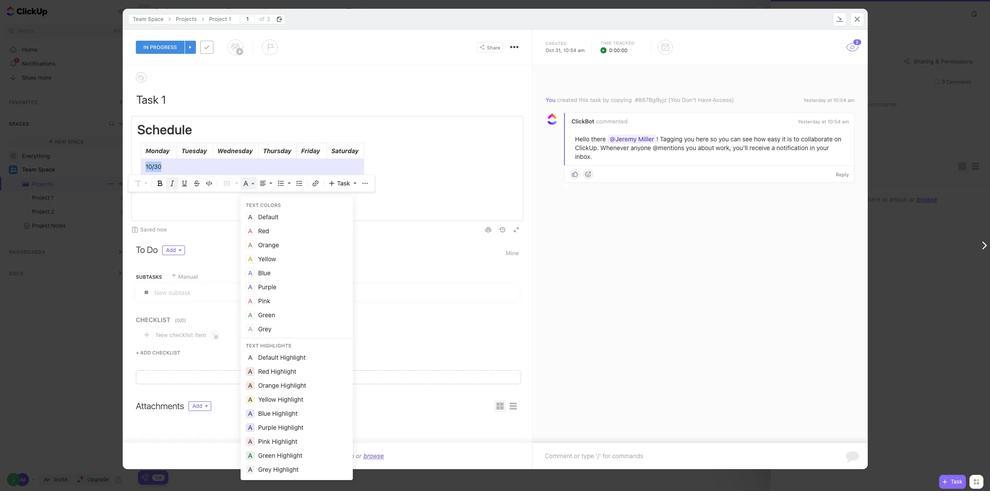 Task type: vqa. For each thing, say whether or not it's contained in the screenshot.
Project 2 link
yes



Task type: locate. For each thing, give the bounding box(es) containing it.
2 red from the top
[[258, 368, 269, 376]]

projects
[[155, 7, 182, 15], [818, 11, 837, 17], [176, 16, 197, 22], [32, 181, 53, 188]]

team space link up search tasks...
[[128, 14, 168, 24]]

1 vertical spatial here
[[868, 196, 881, 203]]

1 horizontal spatial project 2 link
[[843, 11, 863, 17]]

1 up project notes
[[51, 195, 54, 201]]

1 horizontal spatial at
[[828, 97, 832, 103]]

1 vertical spatial + new task
[[164, 178, 190, 184]]

2 inside dropdown button
[[856, 40, 859, 45]]

default
[[258, 214, 279, 221], [258, 354, 279, 362]]

3
[[267, 16, 270, 22], [190, 163, 193, 170], [120, 195, 123, 201], [120, 209, 123, 215], [190, 321, 193, 328]]

0 horizontal spatial add button
[[162, 246, 185, 256]]

highlight for default highlight
[[280, 354, 306, 362]]

task 3 link
[[173, 159, 729, 174], [173, 317, 729, 332]]

your
[[817, 144, 829, 152]]

0 vertical spatial purple
[[258, 284, 277, 291]]

task settings image
[[513, 46, 515, 48]]

0 horizontal spatial share button
[[477, 42, 503, 52]]

team inside task locations "element"
[[133, 16, 146, 22]]

miller
[[638, 136, 654, 143]]

can
[[731, 136, 741, 143]]

wednesday
[[217, 147, 253, 155]]

text left colors
[[246, 202, 259, 208]]

drop down reply
[[839, 196, 853, 203]]

share button inside task details element
[[477, 42, 503, 52]]

0 horizontal spatial attachments
[[136, 402, 184, 412]]

new down checklist (0/0)
[[156, 332, 168, 339]]

show more
[[22, 74, 52, 81]]

1 horizontal spatial share
[[965, 8, 979, 14]]

0 horizontal spatial drop files here to attach or browse
[[286, 453, 384, 460]]

0 vertical spatial to
[[794, 136, 799, 143]]

0 vertical spatial task 3 link
[[173, 159, 729, 174]]

checklist
[[136, 317, 170, 324]]

+ new task down (0/0)
[[164, 336, 190, 341]]

task 3 down ‎task 2
[[175, 163, 193, 170]]

saved now
[[140, 227, 167, 233]]

0 horizontal spatial at
[[822, 119, 826, 125]]

project 2
[[843, 11, 863, 17], [32, 209, 54, 215]]

0 vertical spatial or
[[909, 196, 915, 203]]

0 vertical spatial project 2 link
[[843, 11, 863, 17]]

in inside the ! tagging you here so you can see how easy it is to collaborate on clickup. whenever anyone @mentions you about work, you'll receive a notification in your inbox.
[[810, 144, 815, 152]]

0 horizontal spatial project 1
[[32, 195, 54, 201]]

1 vertical spatial purple
[[258, 424, 277, 432]]

yesterday
[[803, 97, 826, 103], [798, 119, 820, 125]]

task right list info icon
[[213, 54, 225, 60]]

1 default from the top
[[258, 214, 279, 221]]

2 vertical spatial add
[[192, 403, 202, 410]]

add for to do
[[166, 247, 176, 254]]

1 inside task locations "element"
[[228, 16, 231, 22]]

2 horizontal spatial add
[[192, 403, 202, 410]]

2 orange from the top
[[258, 382, 279, 390]]

0 vertical spatial yellow
[[258, 256, 276, 263]]

1 horizontal spatial 1
[[190, 248, 192, 255]]

1 vertical spatial 10:54
[[833, 97, 846, 103]]

0 vertical spatial am
[[578, 47, 585, 53]]

team space inside task locations "element"
[[133, 16, 163, 22]]

1 vertical spatial am
[[848, 97, 855, 103]]

created
[[557, 96, 577, 103]]

drop inside schedule dialog
[[286, 453, 299, 460]]

mine
[[506, 250, 519, 257]]

drop up grey highlight
[[286, 453, 299, 460]]

project 2 up 2 dropdown button
[[843, 11, 863, 17]]

Search tasks... text field
[[147, 24, 220, 36]]

1 vertical spatial share button
[[477, 42, 503, 52]]

this
[[579, 96, 589, 103]]

you left about
[[686, 144, 696, 152]]

0 horizontal spatial team
[[22, 166, 37, 173]]

green down pink highlight
[[258, 452, 275, 460]]

1 text from the top
[[246, 202, 259, 208]]

0 vertical spatial drop files here to attach or browse
[[839, 196, 937, 203]]

1 yellow from the top
[[258, 256, 276, 263]]

1 red from the top
[[258, 228, 269, 235]]

project 2 link up 2 dropdown button
[[843, 11, 863, 17]]

2 vertical spatial 1
[[190, 248, 192, 255]]

highlight up purple highlight
[[272, 410, 298, 418]]

2 yellow from the top
[[258, 396, 276, 404]]

1 horizontal spatial drop
[[839, 196, 853, 203]]

project 1 up project notes
[[32, 195, 54, 201]]

1 for task 1 link
[[190, 248, 192, 255]]

Set task position in this List number field
[[240, 16, 255, 23]]

how
[[754, 136, 766, 143]]

comments
[[947, 79, 972, 85]]

1 task 3 link from the top
[[173, 159, 729, 174]]

10:54
[[563, 47, 576, 53], [833, 97, 846, 103], [828, 119, 841, 125]]

1 vertical spatial 1
[[51, 195, 54, 201]]

1 horizontal spatial project 2
[[843, 11, 863, 17]]

orange down red highlight
[[258, 382, 279, 390]]

search for search tasks...
[[147, 26, 164, 33]]

calendar
[[273, 7, 299, 14]]

grey up text highlights at left
[[258, 326, 272, 333]]

highlight down highlights
[[280, 354, 306, 362]]

set priority element
[[262, 39, 278, 55]]

+ down 'checklist'
[[136, 350, 139, 356]]

+ add checklist
[[136, 350, 180, 356]]

space up search tasks...
[[148, 16, 163, 22]]

project 1 link up notes
[[0, 191, 114, 205]]

projects link inside sidebar navigation
[[1, 177, 106, 191]]

team space link left minimize task icon
[[784, 11, 812, 17]]

0 vertical spatial browse
[[917, 196, 937, 203]]

1
[[228, 16, 231, 22], [51, 195, 54, 201], [190, 248, 192, 255]]

1 vertical spatial grey
[[258, 466, 272, 474]]

sharing & permissions link
[[900, 56, 977, 67]]

1 vertical spatial in
[[810, 144, 815, 152]]

0 horizontal spatial project 1 link
[[0, 191, 114, 205]]

team space link for projects 'link' in task locations "element"
[[128, 14, 168, 24]]

1 green from the top
[[258, 312, 275, 319]]

highlight for pink highlight
[[272, 438, 297, 446]]

green up text highlights at left
[[258, 312, 275, 319]]

project 1 link left set task position in this list number field
[[204, 14, 235, 24]]

2 green from the top
[[258, 452, 275, 460]]

yesterday for clickbot commented
[[798, 119, 820, 125]]

clickbot commented
[[571, 118, 628, 125]]

red down the "default highlight"
[[258, 368, 269, 376]]

yesterday at 10:54 am up on
[[803, 97, 855, 103]]

0 horizontal spatial drop
[[286, 453, 299, 460]]

task inside schedule dialog
[[337, 180, 350, 187]]

text for text colors
[[246, 202, 259, 208]]

31,
[[555, 47, 562, 53]]

projects inside task locations "element"
[[176, 16, 197, 22]]

have
[[698, 96, 711, 103]]

in progress
[[143, 44, 177, 50]]

1 horizontal spatial browse
[[917, 196, 937, 203]]

2 inside sidebar navigation
[[51, 209, 54, 215]]

10:54 inside created oct 31, 10:54 am
[[563, 47, 576, 53]]

pink
[[258, 298, 270, 305], [258, 438, 270, 446]]

am
[[578, 47, 585, 53], [848, 97, 855, 103], [842, 119, 849, 125]]

1 vertical spatial default
[[258, 354, 279, 362]]

highlight down purple highlight
[[272, 438, 297, 446]]

0 horizontal spatial files
[[301, 453, 313, 460]]

2 vertical spatial 10:54
[[828, 119, 841, 125]]

projects inside sidebar navigation
[[32, 181, 53, 188]]

default down text highlights at left
[[258, 354, 279, 362]]

gantt link
[[319, 0, 338, 22]]

2 purple from the top
[[258, 424, 277, 432]]

0:00:00
[[609, 47, 627, 53]]

new inside sidebar navigation
[[55, 139, 66, 144]]

0 vertical spatial files
[[855, 196, 866, 203]]

task for task 1 link
[[175, 248, 188, 255]]

0 vertical spatial orange
[[258, 242, 279, 249]]

task
[[175, 163, 188, 170], [337, 180, 350, 187], [175, 248, 188, 255], [175, 304, 188, 311], [175, 321, 188, 328], [951, 479, 963, 486]]

1 vertical spatial project 2
[[32, 209, 54, 215]]

yellow for yellow
[[258, 256, 276, 263]]

in down collaborate
[[810, 144, 815, 152]]

project 1 down list
[[209, 16, 231, 22]]

project 2 up project notes
[[32, 209, 54, 215]]

task details element
[[123, 30, 868, 65]]

1 orange from the top
[[258, 242, 279, 249]]

green for green
[[258, 312, 275, 319]]

‎task
[[175, 147, 188, 154]]

highlight up grey highlight
[[277, 452, 302, 460]]

@jeremy miller button
[[608, 135, 656, 144]]

task history region
[[532, 65, 868, 444]]

1 vertical spatial task 3 link
[[173, 317, 729, 332]]

1 pink from the top
[[258, 298, 270, 305]]

1 horizontal spatial project 1
[[209, 16, 231, 22]]

schedule dialog
[[123, 9, 868, 470]]

whenever
[[600, 144, 629, 152]]

tuesday
[[181, 147, 207, 155]]

in left progress
[[143, 44, 148, 50]]

1 vertical spatial yellow
[[258, 396, 276, 404]]

2 vertical spatial am
[[842, 119, 849, 125]]

2 horizontal spatial team space link
[[784, 11, 812, 17]]

docs
[[9, 271, 24, 277]]

2 grey from the top
[[258, 466, 272, 474]]

1 blue from the top
[[258, 270, 271, 277]]

red highlight
[[258, 368, 296, 376]]

2 horizontal spatial to
[[882, 196, 888, 203]]

pink for pink
[[258, 298, 270, 305]]

0 vertical spatial project 2
[[843, 11, 863, 17]]

created
[[546, 41, 567, 46]]

manual button
[[171, 270, 198, 285]]

board
[[235, 7, 252, 14]]

purple for purple
[[258, 284, 277, 291]]

1 up manual
[[190, 248, 192, 255]]

0 horizontal spatial project 2
[[32, 209, 54, 215]]

2 text from the top
[[246, 343, 259, 349]]

(0/0)
[[175, 318, 186, 323]]

search inside sidebar navigation
[[17, 28, 34, 34]]

1 inside sidebar navigation
[[51, 195, 54, 201]]

permissions
[[941, 58, 973, 65]]

highlight down green highlight
[[273, 466, 299, 474]]

0
[[942, 79, 945, 85]]

default down colors
[[258, 214, 279, 221]]

task 3 link down task 2 link
[[173, 317, 729, 332]]

⌘k
[[113, 28, 122, 34]]

task 3 link down ‎task 2 link
[[173, 159, 729, 174]]

1 horizontal spatial here
[[696, 136, 709, 143]]

checklist down new checklist item
[[152, 350, 180, 356]]

at
[[828, 97, 832, 103], [822, 119, 826, 125]]

1 purple from the top
[[258, 284, 277, 291]]

you right tagging
[[684, 136, 694, 143]]

2 task 3 from the top
[[175, 321, 193, 328]]

0 vertical spatial attachments
[[784, 161, 833, 171]]

0 vertical spatial at
[[828, 97, 832, 103]]

1 horizontal spatial team space
[[133, 16, 163, 22]]

highlight up "yellow highlight"
[[281, 382, 306, 390]]

or
[[909, 196, 915, 203], [356, 453, 362, 460]]

dropdown menu image
[[287, 179, 292, 189], [361, 180, 368, 187]]

10:54 for created
[[833, 97, 846, 103]]

1 horizontal spatial share button
[[954, 4, 982, 18]]

projects link inside task locations "element"
[[171, 14, 201, 24]]

orange for orange highlight
[[258, 382, 279, 390]]

reply
[[836, 172, 849, 177]]

1 horizontal spatial dropdown menu image
[[361, 180, 368, 187]]

task down ‎task 2
[[180, 178, 190, 184]]

you up work, at top right
[[719, 136, 729, 143]]

you
[[684, 136, 694, 143], [719, 136, 729, 143], [686, 144, 696, 152]]

subtasks
[[136, 274, 162, 280]]

0 horizontal spatial 1
[[51, 195, 54, 201]]

2
[[860, 11, 863, 17], [856, 40, 859, 45], [190, 147, 193, 154], [51, 209, 54, 215], [190, 304, 193, 311]]

so
[[710, 136, 717, 143]]

1 horizontal spatial add
[[166, 247, 176, 254]]

2 pink from the top
[[258, 438, 270, 446]]

at for clickbot commented
[[822, 119, 826, 125]]

+ inside task body element
[[136, 350, 139, 356]]

0 vertical spatial text
[[246, 202, 259, 208]]

highlight
[[280, 354, 306, 362], [271, 368, 296, 376], [281, 382, 306, 390], [278, 396, 303, 404], [272, 410, 298, 418], [278, 424, 304, 432], [272, 438, 297, 446], [277, 452, 302, 460], [273, 466, 299, 474]]

team space up search tasks...
[[133, 16, 163, 22]]

1 vertical spatial add button
[[188, 402, 211, 412]]

0 horizontal spatial in
[[143, 44, 148, 50]]

0 vertical spatial in
[[143, 44, 148, 50]]

project 2 link up notes
[[0, 205, 114, 219]]

space down everything
[[38, 166, 55, 173]]

task locations element
[[123, 9, 868, 30]]

space
[[798, 11, 812, 17], [148, 16, 163, 22], [68, 139, 84, 144], [38, 166, 55, 173]]

1 left board link
[[228, 16, 231, 22]]

task left 'by'
[[590, 96, 601, 103]]

team for the left team space link
[[22, 166, 37, 173]]

checklist down (0/0)
[[169, 332, 193, 339]]

task 3 up new checklist item
[[175, 321, 193, 328]]

purple highlight
[[258, 424, 304, 432]]

orange down colors
[[258, 242, 279, 249]]

project 2 link
[[843, 11, 863, 17], [0, 205, 114, 219]]

team space link down "new space"
[[22, 163, 124, 177]]

1 vertical spatial yesterday at 10:54 am
[[798, 119, 849, 125]]

pink highlight
[[258, 438, 297, 446]]

highlight for green highlight
[[277, 452, 302, 460]]

projects link
[[818, 11, 837, 17], [171, 14, 201, 24], [1, 177, 106, 191]]

text highlights
[[246, 343, 292, 349]]

team space link inside task locations "element"
[[128, 14, 168, 24]]

0 horizontal spatial projects link
[[1, 177, 106, 191]]

yesterday at 10:54 am up collaborate
[[798, 119, 849, 125]]

2 blue from the top
[[258, 410, 271, 418]]

search up "home"
[[17, 28, 34, 34]]

1 vertical spatial red
[[258, 368, 269, 376]]

1 vertical spatial or
[[356, 453, 362, 460]]

1 horizontal spatial attach
[[890, 196, 908, 203]]

0 horizontal spatial browse
[[363, 453, 384, 460]]

1 horizontal spatial projects link
[[171, 14, 201, 24]]

created oct 31, 10:54 am
[[546, 41, 585, 53]]

new checklist item
[[156, 332, 206, 339]]

0 horizontal spatial team space link
[[22, 163, 124, 177]]

0 vertical spatial 1
[[228, 16, 231, 22]]

1 horizontal spatial search
[[147, 26, 164, 33]]

new up everything link
[[55, 139, 66, 144]]

1 vertical spatial browse
[[363, 453, 384, 460]]

team inside sidebar navigation
[[22, 166, 37, 173]]

+ new task down ‎task
[[164, 178, 190, 184]]

notifications
[[22, 60, 56, 67]]

clickup.
[[575, 144, 599, 152]]

browse
[[917, 196, 937, 203], [363, 453, 384, 460]]

drop files here to attach or browse
[[839, 196, 937, 203], [286, 453, 384, 460]]

1 vertical spatial project 1 link
[[0, 191, 114, 205]]

in
[[143, 44, 148, 50], [810, 144, 815, 152]]

+ new task right list info icon
[[196, 54, 225, 60]]

new inside task body element
[[156, 332, 168, 339]]

team space link
[[784, 11, 812, 17], [128, 14, 168, 24], [22, 163, 124, 177]]

0 horizontal spatial search
[[17, 28, 34, 34]]

to do
[[136, 245, 158, 255]]

drop
[[839, 196, 853, 203], [286, 453, 299, 460]]

task 3
[[175, 163, 193, 170], [175, 321, 193, 328]]

sharing
[[914, 58, 934, 65]]

share
[[965, 8, 979, 14], [487, 44, 500, 50]]

1 horizontal spatial team space link
[[128, 14, 168, 24]]

2 default from the top
[[258, 354, 279, 362]]

user friends image
[[10, 167, 16, 173]]

more
[[38, 74, 52, 81]]

am inside created oct 31, 10:54 am
[[578, 47, 585, 53]]

0 vertical spatial add button
[[162, 246, 185, 256]]

orange for orange
[[258, 242, 279, 249]]

team space left minimize task icon
[[784, 11, 812, 17]]

1 vertical spatial attachments
[[136, 402, 184, 412]]

1 vertical spatial yesterday
[[798, 119, 820, 125]]

1 vertical spatial drop files here to attach or browse
[[286, 453, 384, 460]]

highlight down blue highlight
[[278, 424, 304, 432]]

1 vertical spatial green
[[258, 452, 275, 460]]

1 horizontal spatial drop files here to attach or browse
[[839, 196, 937, 203]]

blue for blue
[[258, 270, 271, 277]]

highlight up orange highlight
[[271, 368, 296, 376]]

project inside task locations "element"
[[209, 16, 227, 22]]

saturday
[[331, 147, 359, 155]]

new right list info icon
[[200, 54, 211, 60]]

share inside task details element
[[487, 44, 500, 50]]

0 vertical spatial browse link
[[917, 196, 937, 203]]

1 vertical spatial blue
[[258, 410, 271, 418]]

grey down green highlight
[[258, 466, 272, 474]]

it
[[782, 136, 786, 143]]

yesterday for you created this task by copying #8678g9yjz (you don't have access)
[[803, 97, 826, 103]]

1 vertical spatial pink
[[258, 438, 270, 446]]

sidebar navigation
[[0, 0, 132, 492]]

search up in progress
[[147, 26, 164, 33]]

team space down everything
[[22, 166, 55, 173]]

highlight down orange highlight
[[278, 396, 303, 404]]

text left highlights
[[246, 343, 259, 349]]

space inside task locations "element"
[[148, 16, 163, 22]]

1 grey from the top
[[258, 326, 272, 333]]

highlight for yellow highlight
[[278, 396, 303, 404]]

monday
[[145, 147, 169, 155]]

1 vertical spatial checklist
[[152, 350, 180, 356]]

+ right list info icon
[[196, 54, 199, 60]]

red down text colors
[[258, 228, 269, 235]]

0 horizontal spatial here
[[314, 453, 327, 460]]



Task type: describe. For each thing, give the bounding box(es) containing it.
space up everything link
[[68, 139, 84, 144]]

team for team space link inside task locations "element"
[[133, 16, 146, 22]]

highlights
[[260, 343, 292, 349]]

drop files here to attach or browse inside schedule dialog
[[286, 453, 384, 460]]

2 vertical spatial + new task
[[164, 336, 190, 341]]

or inside schedule dialog
[[356, 453, 362, 460]]

notifications link
[[0, 57, 132, 71]]

set priority image
[[262, 39, 278, 55]]

friday
[[301, 147, 320, 155]]

1 task 3 from the top
[[175, 163, 193, 170]]

space left minimize task icon
[[798, 11, 812, 17]]

onboarding checklist button image
[[142, 475, 149, 482]]

0 vertical spatial + new task
[[196, 54, 225, 60]]

saved
[[140, 227, 155, 233]]

you'll
[[733, 144, 748, 152]]

task for task 2 link
[[175, 304, 188, 311]]

commented
[[596, 118, 628, 125]]

of 3
[[259, 16, 270, 22]]

red for red highlight
[[258, 368, 269, 376]]

search for search
[[17, 28, 34, 34]]

highlight for purple highlight
[[278, 424, 304, 432]]

a
[[772, 144, 775, 152]]

1 horizontal spatial attachments
[[784, 161, 833, 171]]

highlight for grey highlight
[[273, 466, 299, 474]]

here inside the ! tagging you here so you can see how easy it is to collaborate on clickup. whenever anyone @mentions you about work, you'll receive a notification in your inbox.
[[696, 136, 709, 143]]

0 vertical spatial share
[[965, 8, 979, 14]]

0 vertical spatial share button
[[954, 4, 982, 18]]

project notes link
[[0, 219, 114, 233]]

0 comments
[[942, 79, 972, 85]]

of
[[259, 16, 264, 22]]

project 1 inside sidebar navigation
[[32, 195, 54, 201]]

0 vertical spatial attach
[[890, 196, 908, 203]]

!
[[656, 136, 658, 143]]

highlight for blue highlight
[[272, 410, 298, 418]]

default for default
[[258, 214, 279, 221]]

task body element
[[123, 65, 532, 444]]

1 horizontal spatial browse link
[[917, 196, 937, 203]]

1 horizontal spatial project 1 link
[[204, 14, 235, 24]]

receive
[[749, 144, 770, 152]]

work,
[[716, 144, 731, 152]]

list link
[[204, 0, 218, 22]]

home
[[22, 46, 38, 53]]

2 horizontal spatial team space
[[784, 11, 812, 17]]

schedule
[[137, 122, 192, 137]]

task inside region
[[590, 96, 601, 103]]

1/4
[[155, 475, 162, 481]]

files inside schedule dialog
[[301, 453, 313, 460]]

yesterday at 10:54 am for clickbot commented
[[798, 119, 849, 125]]

pink for pink highlight
[[258, 438, 270, 446]]

hello
[[575, 136, 589, 143]]

red for red
[[258, 228, 269, 235]]

invite
[[54, 477, 68, 484]]

tagging
[[660, 136, 682, 143]]

10:54 for commented
[[828, 119, 841, 125]]

everything link
[[0, 149, 132, 163]]

anyone
[[631, 144, 651, 152]]

default for default highlight
[[258, 354, 279, 362]]

list info image
[[185, 55, 190, 60]]

green highlight
[[258, 452, 302, 460]]

team space link for rightmost projects 'link'
[[784, 11, 812, 17]]

1 vertical spatial project 2 link
[[0, 205, 114, 219]]

green for green highlight
[[258, 452, 275, 460]]

2 horizontal spatial projects link
[[818, 11, 837, 17]]

2 horizontal spatial team
[[784, 11, 797, 17]]

0 horizontal spatial dropdown menu image
[[287, 179, 292, 189]]

+ up + add checklist
[[164, 336, 167, 341]]

Edit task name text field
[[136, 92, 519, 107]]

onboarding checklist button element
[[142, 475, 149, 482]]

upgrade link
[[74, 474, 112, 487]]

clickbot
[[571, 118, 594, 125]]

am for created
[[848, 97, 855, 103]]

to
[[136, 245, 145, 255]]

inbox.
[[575, 153, 592, 161]]

show
[[22, 74, 36, 81]]

home link
[[0, 43, 132, 57]]

progress
[[150, 44, 177, 50]]

task 1 link
[[173, 244, 729, 259]]

to inside the ! tagging you here so you can see how easy it is to collaborate on clickup. whenever anyone @mentions you about work, you'll receive a notification in your inbox.
[[794, 136, 799, 143]]

3 inside task locations "element"
[[267, 16, 270, 22]]

+ down 'monday'
[[164, 178, 167, 184]]

is
[[787, 136, 792, 143]]

text for text highlights
[[246, 343, 259, 349]]

team space inside sidebar navigation
[[22, 166, 55, 173]]

highlight for red highlight
[[271, 368, 296, 376]]

0 vertical spatial drop
[[839, 196, 853, 203]]

access)
[[713, 96, 734, 103]]

sharing & permissions
[[914, 58, 973, 65]]

in inside in progress dropdown button
[[143, 44, 148, 50]]

colors
[[260, 202, 281, 208]]

board link
[[235, 0, 256, 22]]

new down (0/0)
[[168, 336, 179, 341]]

10/30
[[145, 163, 161, 171]]

blue for blue highlight
[[258, 410, 271, 418]]

collaborate
[[801, 136, 833, 143]]

minimize task image
[[836, 16, 843, 22]]

1 vertical spatial browse link
[[363, 453, 384, 460]]

tracked
[[613, 40, 635, 46]]

about
[[698, 144, 714, 152]]

time tracked
[[600, 40, 635, 46]]

at for you created this task by copying #8678g9yjz (you don't have access)
[[828, 97, 832, 103]]

time
[[600, 40, 612, 46]]

search tasks...
[[147, 26, 183, 33]]

dashboards
[[9, 249, 45, 255]]

add button for to do
[[162, 246, 185, 256]]

am for commented
[[842, 119, 849, 125]]

notes
[[51, 223, 66, 229]]

favorites button
[[0, 92, 132, 113]]

2 button
[[846, 39, 862, 52]]

orange highlight
[[258, 382, 306, 390]]

1 horizontal spatial files
[[855, 196, 866, 203]]

blue highlight
[[258, 410, 298, 418]]

browse inside schedule dialog
[[363, 453, 384, 460]]

in progress button
[[136, 41, 184, 54]]

&
[[936, 58, 940, 65]]

0 horizontal spatial add
[[140, 350, 151, 356]]

by
[[603, 96, 609, 103]]

gantt
[[319, 7, 335, 14]]

project notes
[[32, 223, 66, 229]]

yellow for yellow highlight
[[258, 396, 276, 404]]

everything
[[22, 152, 50, 159]]

grey for grey
[[258, 326, 272, 333]]

2 task 3 link from the top
[[173, 317, 729, 332]]

new space
[[55, 139, 84, 144]]

‎task 2 link
[[173, 143, 729, 158]]

favorites
[[9, 100, 38, 105]]

new down ‎task
[[168, 178, 179, 184]]

calendar link
[[273, 0, 302, 22]]

table link
[[355, 0, 374, 22]]

oct
[[546, 47, 554, 53]]

project 1 inside task locations "element"
[[209, 16, 231, 22]]

task left the item
[[180, 336, 190, 341]]

@jeremy
[[610, 136, 637, 143]]

0 horizontal spatial to
[[329, 453, 335, 460]]

you created this task by copying #8678g9yjz (you don't have access)
[[546, 96, 734, 103]]

grey for grey highlight
[[258, 466, 272, 474]]

project 2 inside sidebar navigation
[[32, 209, 54, 215]]

don't
[[682, 96, 696, 103]]

add button for attachments
[[188, 402, 211, 412]]

upgrade
[[87, 477, 109, 484]]

purple for purple highlight
[[258, 424, 277, 432]]

yesterday at 10:54 am for you created this task by copying #8678g9yjz (you don't have access)
[[803, 97, 855, 103]]

highlight for orange highlight
[[281, 382, 306, 390]]

2 horizontal spatial here
[[868, 196, 881, 203]]

add for attachments
[[192, 403, 202, 410]]

projects inside button
[[155, 7, 182, 15]]

text colors
[[246, 202, 281, 208]]

task for 1st task 3 link from the bottom
[[175, 321, 188, 328]]

on
[[834, 136, 841, 143]]

1 horizontal spatial or
[[909, 196, 915, 203]]

task for second task 3 link from the bottom of the page
[[175, 163, 188, 170]]

1 for right project 1 link
[[228, 16, 231, 22]]

New subtask text field
[[154, 285, 518, 301]]

notification
[[777, 144, 808, 152]]

0:00:00 button
[[600, 46, 640, 54]]

attach inside schedule dialog
[[336, 453, 354, 460]]

attachments inside task body element
[[136, 402, 184, 412]]

there
[[591, 136, 606, 143]]

0 vertical spatial checklist
[[169, 332, 193, 339]]



